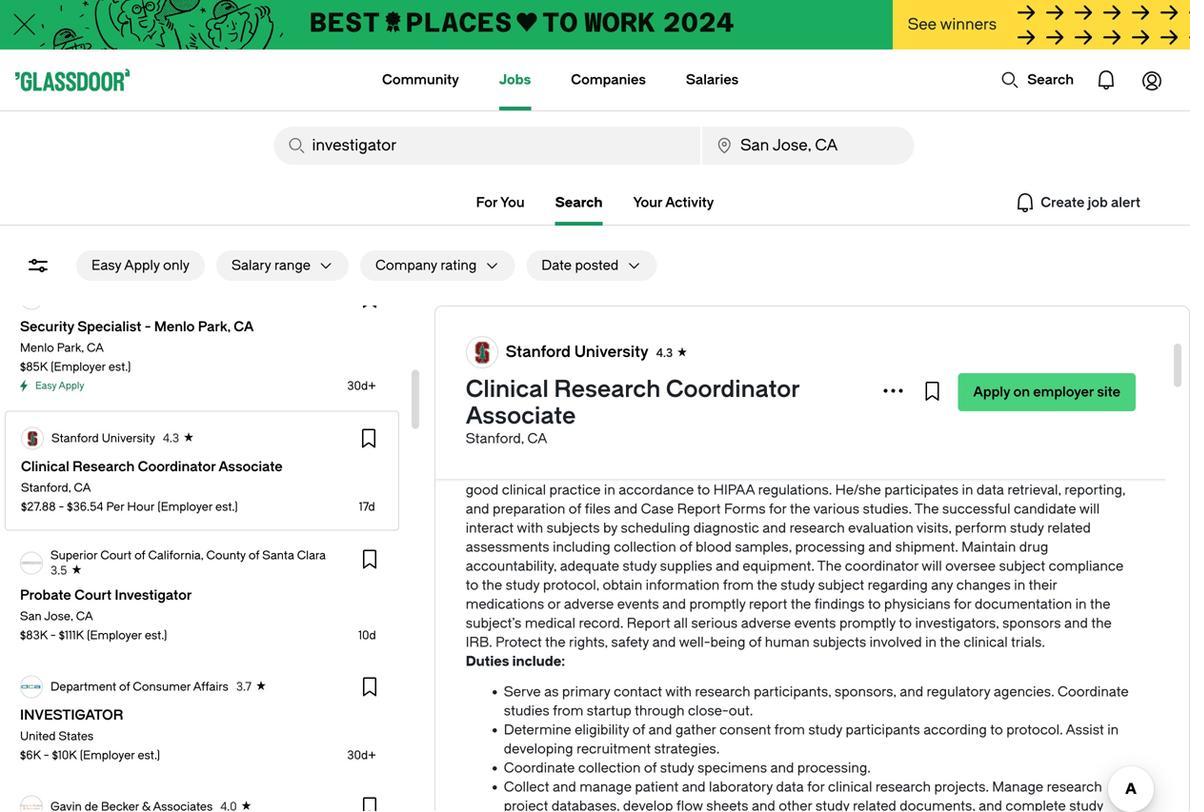 Task type: vqa. For each thing, say whether or not it's contained in the screenshot.
top stanford university logo
yes



Task type: describe. For each thing, give the bounding box(es) containing it.
protocol,
[[543, 578, 599, 594]]

wide
[[676, 273, 706, 289]]

of right set
[[687, 349, 700, 365]]

physicians
[[884, 597, 950, 613]]

0 vertical spatial 4.3
[[656, 347, 673, 360]]

1 vertical spatial adverse
[[741, 616, 791, 632]]

san
[[20, 610, 42, 624]]

to up initial
[[738, 387, 750, 403]]

2 horizontal spatial the
[[915, 502, 939, 517]]

with down research.
[[1076, 406, 1103, 422]]

0 vertical spatial various
[[753, 387, 800, 403]]

est.) inside the stanford, ca $27.88 - $36.54 per hour (employer est.)
[[215, 501, 238, 514]]

their
[[1029, 578, 1057, 594]]

lottie animation container image inside search button
[[1001, 71, 1020, 90]]

0 vertical spatial adverse
[[564, 597, 614, 613]]

of left consumer
[[119, 681, 130, 694]]

in right assist
[[773, 444, 785, 460]]

epilepsy,
[[919, 273, 974, 289]]

$85k
[[20, 361, 48, 374]]

0 vertical spatial coordinate
[[1058, 685, 1129, 700]]

0 vertical spatial report
[[696, 387, 734, 403]]

0 vertical spatial events
[[617, 597, 659, 613]]

0 vertical spatial all
[[1106, 406, 1120, 422]]

your
[[633, 195, 662, 211]]

0 horizontal spatial 4.3
[[163, 432, 179, 445]]

the up process
[[954, 425, 974, 441]]

stanford university for the bottommost stanford university logo
[[51, 432, 155, 445]]

easy apply only button
[[76, 251, 205, 281]]

for up protocols
[[843, 330, 861, 346]]

with inside the serve as primary contact with research participants, sponsors, and regulatory agencies. coordinate studies from startup through close-out. determine eligibility of and gather consent from study participants according to protocol. assist in developing recruitment strategies. coordinate collection of study specimens and processing. collect and manage patient and laboratory data for clinical research projects. manage research project databases, develop flow sheets and other study related documents, and complete stud
[[665, 685, 692, 700]]

process
[[928, 444, 978, 460]]

including:
[[855, 273, 916, 289]]

the right documentation at the right
[[1090, 597, 1110, 613]]

medical
[[525, 616, 575, 632]]

in up the epilepsy,
[[940, 254, 951, 270]]

the down regulations.
[[790, 502, 810, 517]]

of up alzheimers, at the right top of the page
[[749, 273, 762, 289]]

will down shipment.
[[922, 559, 942, 575]]

1 horizontal spatial good
[[574, 464, 607, 479]]

sponsors,
[[835, 685, 896, 700]]

est.) inside san jose, ca $83k - $111k (employer est.)
[[145, 629, 167, 643]]

0 vertical spatial clinical
[[815, 254, 862, 270]]

stanford inside "this is an exciting opportunity to join the neuroscience clinical trials team in neurology & neurosurgery. this team runs clinical trials for a wide range of disease areas including: epilepsy, neuorimmunology/multiple sclerosis, alzheimers, autonomic disorders, device neurosurgery, stem cell neurosurgery, headache, radiology, parkinson's and more! the clinical research coordinator associate is responsible for the overall management and implementation of an assigned set of multiple research protocols assuring efficiency and regulatory compliance. these studies will be conducted at the stanford hospital and clinics. he/she will work as part of a clinical trials research team and report to various principal investigators conducting clinical research. responsibilities include preparation of initial study documents for irb submission in compliance with all local, state and federal regulations; advise the irb of amendment changes to the protocol and complete annual protocol renewals. recruit, screen, assist in the informed consent process and enroll subjects in accordance with good clinical practice guidelines. collect, record and maintain complete data files using good clinical practice in accordance to hipaa regulations. he/she participates in data retrieval, reporting, and preparation of files and case report forms for the various studies. the successful candidate will interact with subjects by scheduling diagnostic and research evaluation visits, perform study related assessments including collection of blood samples, processing and shipment. maintain drug accountability, adequate study supplies and equipment. the coordinator will oversee subject compliance to the study protocol, obtain information from the study subject regarding any changes in their medications or adverse events and promptly report the findings to physicians for documentation in the subject's medical record. report all serious adverse events promptly to investigators, sponsors and the irb. protect the rights, safety and well-being of human subjects involved in the clinical trials. duties include:"
[[791, 368, 847, 384]]

see winners
[[908, 16, 997, 33]]

0 vertical spatial compliance
[[998, 406, 1073, 422]]

study down accountability,
[[506, 578, 540, 594]]

0 horizontal spatial coordinate
[[504, 761, 575, 777]]

advise
[[688, 425, 729, 441]]

device
[[928, 292, 972, 308]]

1 vertical spatial neurosurgery,
[[466, 311, 555, 327]]

annual
[[466, 444, 508, 460]]

apply for easy apply
[[59, 381, 84, 392]]

per
[[106, 501, 124, 514]]

with down renewals.
[[544, 464, 570, 479]]

headache,
[[558, 311, 626, 327]]

initial
[[710, 406, 744, 422]]

0 vertical spatial report
[[677, 502, 721, 517]]

the right at
[[768, 368, 788, 384]]

study right other
[[815, 799, 850, 813]]

you
[[500, 195, 525, 211]]

0 horizontal spatial trials
[[540, 387, 571, 403]]

exciting
[[528, 254, 578, 270]]

0 vertical spatial he/she
[[982, 368, 1028, 384]]

the right sponsors
[[1091, 616, 1112, 632]]

federal
[[564, 425, 608, 441]]

&
[[1023, 254, 1033, 270]]

0 horizontal spatial the
[[466, 330, 490, 346]]

research up close-
[[695, 685, 750, 700]]

with up assessments
[[517, 521, 543, 536]]

(employer inside united states $6k - $10k (employer est.)
[[80, 749, 135, 763]]

date
[[541, 258, 572, 273]]

assessments
[[466, 540, 549, 555]]

any
[[931, 578, 953, 594]]

company
[[375, 258, 437, 273]]

clinical down opportunity
[[563, 273, 607, 289]]

search button
[[991, 61, 1083, 99]]

1 vertical spatial preparation
[[493, 502, 565, 517]]

0 vertical spatial a
[[666, 273, 673, 289]]

coordinator inside clinical research coordinator associate stanford, ca
[[666, 376, 800, 403]]

specimens
[[697, 761, 767, 777]]

jose,
[[44, 610, 73, 624]]

easy for easy apply
[[35, 381, 57, 392]]

of up patient
[[644, 761, 657, 777]]

of down through
[[632, 723, 645, 738]]

the up protocols
[[864, 330, 884, 346]]

easy apply
[[35, 381, 84, 392]]

according
[[923, 723, 987, 738]]

1 vertical spatial events
[[794, 616, 836, 632]]

rating
[[441, 258, 477, 273]]

hour
[[127, 501, 155, 514]]

data inside the serve as primary contact with research participants, sponsors, and regulatory agencies. coordinate studies from startup through close-out. determine eligibility of and gather consent from study participants according to protocol. assist in developing recruitment strategies. coordinate collection of study specimens and processing. collect and manage patient and laboratory data for clinical research projects. manage research project databases, develop flow sheets and other study related documents, and complete stud
[[776, 780, 804, 796]]

shipment.
[[895, 540, 958, 555]]

research up include
[[574, 387, 629, 403]]

submission
[[908, 406, 980, 422]]

primary
[[562, 685, 610, 700]]

to left join
[[657, 254, 670, 270]]

research inside clinical research coordinator associate stanford, ca
[[554, 376, 661, 403]]

0 horizontal spatial files
[[585, 502, 611, 517]]

in up using at right
[[1104, 444, 1115, 460]]

1 horizontal spatial various
[[813, 502, 859, 517]]

1 vertical spatial compliance
[[1049, 559, 1123, 575]]

regulatory inside the serve as primary contact with research participants, sponsors, and regulatory agencies. coordinate studies from startup through close-out. determine eligibility of and gather consent from study participants according to protocol. assist in developing recruitment strategies. coordinate collection of study specimens and processing. collect and manage patient and laboratory data for clinical research projects. manage research project databases, develop flow sheets and other study related documents, and complete stud
[[927, 685, 990, 700]]

the down medical
[[545, 635, 566, 651]]

2 vertical spatial subjects
[[813, 635, 866, 651]]

est.) inside the menlo park, ca $85k (employer est.)
[[108, 361, 131, 374]]

winners
[[940, 16, 997, 33]]

salary range
[[232, 258, 311, 273]]

0 horizontal spatial good
[[466, 483, 499, 498]]

regulations.
[[758, 483, 832, 498]]

autonomic
[[786, 292, 857, 308]]

as inside "this is an exciting opportunity to join the neuroscience clinical trials team in neurology & neurosurgery. this team runs clinical trials for a wide range of disease areas including: epilepsy, neuorimmunology/multiple sclerosis, alzheimers, autonomic disorders, device neurosurgery, stem cell neurosurgery, headache, radiology, parkinson's and more! the clinical research coordinator associate is responsible for the overall management and implementation of an assigned set of multiple research protocols assuring efficiency and regulatory compliance. these studies will be conducted at the stanford hospital and clinics. he/she will work as part of a clinical trials research team and report to various principal investigators conducting clinical research. responsibilities include preparation of initial study documents for irb submission in compliance with all local, state and federal regulations; advise the irb of amendment changes to the protocol and complete annual protocol renewals. recruit, screen, assist in the informed consent process and enroll subjects in accordance with good clinical practice guidelines. collect, record and maintain complete data files using good clinical practice in accordance to hipaa regulations. he/she participates in data retrieval, reporting, and preparation of files and case report forms for the various studies. the successful candidate will interact with subjects by scheduling diagnostic and research evaluation visits, perform study related assessments including collection of blood samples, processing and shipment. maintain drug accountability, adequate study supplies and equipment. the coordinator will oversee subject compliance to the study protocol, obtain information from the study subject regarding any changes in their medications or adverse events and promptly report the findings to physicians for documentation in the subject's medical record. report all serious adverse events promptly to investigators, sponsors and the irb. protect the rights, safety and well-being of human subjects involved in the clinical trials. duties include:"
[[1089, 368, 1104, 384]]

for you link
[[476, 192, 525, 214]]

$111k
[[59, 629, 84, 643]]

to down the submission
[[937, 425, 950, 441]]

related inside the serve as primary contact with research participants, sponsors, and regulatory agencies. coordinate studies from startup through close-out. determine eligibility of and gather consent from study participants according to protocol. assist in developing recruitment strategies. coordinate collection of study specimens and processing. collect and manage patient and laboratory data for clinical research projects. manage research project databases, develop flow sheets and other study related documents, and complete stud
[[853, 799, 896, 813]]

the right join
[[699, 254, 720, 270]]

study right initial
[[747, 406, 781, 422]]

serve
[[504, 685, 541, 700]]

1 horizontal spatial files
[[1060, 464, 1086, 479]]

in up the successful
[[962, 483, 973, 498]]

study up 'obtain'
[[623, 559, 657, 575]]

associate inside "this is an exciting opportunity to join the neuroscience clinical trials team in neurology & neurosurgery. this team runs clinical trials for a wide range of disease areas including: epilepsy, neuorimmunology/multiple sclerosis, alzheimers, autonomic disorders, device neurosurgery, stem cell neurosurgery, headache, radiology, parkinson's and more! the clinical research coordinator associate is responsible for the overall management and implementation of an assigned set of multiple research protocols assuring efficiency and regulatory compliance. these studies will be conducted at the stanford hospital and clinics. he/she will work as part of a clinical trials research team and report to various principal investigators conducting clinical research. responsibilities include preparation of initial study documents for irb submission in compliance with all local, state and federal regulations; advise the irb of amendment changes to the protocol and complete annual protocol renewals. recruit, screen, assist in the informed consent process and enroll subjects in accordance with good clinical practice guidelines. collect, record and maintain complete data files using good clinical practice in accordance to hipaa regulations. he/she participates in data retrieval, reporting, and preparation of files and case report forms for the various studies. the successful candidate will interact with subjects by scheduling diagnostic and research evaluation visits, perform study related assessments including collection of blood samples, processing and shipment. maintain drug accountability, adequate study supplies and equipment. the coordinator will oversee subject compliance to the study protocol, obtain information from the study subject regarding any changes in their medications or adverse events and promptly report the findings to physicians for documentation in the subject's medical record. report all serious adverse events promptly to investigators, sponsors and the irb. protect the rights, safety and well-being of human subjects involved in the clinical trials. duties include:"
[[687, 330, 749, 346]]

by
[[603, 521, 617, 536]]

duties
[[466, 654, 509, 670]]

1 vertical spatial stanford university logo image
[[22, 428, 43, 449]]

to up involved
[[899, 616, 912, 632]]

0 horizontal spatial promptly
[[689, 597, 746, 613]]

for up investigators,
[[954, 597, 971, 613]]

2 vertical spatial the
[[817, 559, 842, 575]]

cell
[[1105, 292, 1130, 308]]

study up processing.
[[808, 723, 842, 738]]

of left santa
[[249, 549, 259, 563]]

1 vertical spatial search
[[555, 195, 603, 211]]

30d+ for menlo park, ca
[[347, 380, 376, 393]]

in inside the serve as primary contact with research participants, sponsors, and regulatory agencies. coordinate studies from startup through close-out. determine eligibility of and gather consent from study participants according to protocol. assist in developing recruitment strategies. coordinate collection of study specimens and processing. collect and manage patient and laboratory data for clinical research projects. manage research project databases, develop flow sheets and other study related documents, and complete stud
[[1107, 723, 1119, 738]]

1 vertical spatial an
[[585, 349, 601, 365]]

for down regulations.
[[769, 502, 787, 517]]

local,
[[466, 425, 499, 441]]

superior court of california, county of santa clara logo image
[[21, 553, 42, 574]]

research up documents,
[[875, 780, 931, 796]]

(employer inside the menlo park, ca $85k (employer est.)
[[51, 361, 106, 374]]

to left "hipaa"
[[697, 483, 710, 498]]

databases,
[[552, 799, 620, 813]]

processing.
[[797, 761, 871, 777]]

0 vertical spatial stanford university logo image
[[467, 337, 497, 368]]

participates
[[884, 483, 959, 498]]

0 vertical spatial an
[[509, 254, 525, 270]]

study down strategies.
[[660, 761, 694, 777]]

1 vertical spatial changes
[[956, 578, 1011, 594]]

1 this from the top
[[466, 254, 492, 270]]

companies link
[[571, 50, 646, 111]]

10d
[[358, 629, 376, 643]]

$6k
[[20, 749, 41, 763]]

renewals.
[[568, 444, 628, 460]]

eligibility
[[575, 723, 629, 738]]

1 horizontal spatial promptly
[[839, 616, 896, 632]]

in right documentation at the right
[[1075, 597, 1087, 613]]

contact
[[614, 685, 662, 700]]

assist
[[734, 444, 770, 460]]

1 vertical spatial all
[[674, 616, 688, 632]]

1 vertical spatial he/she
[[835, 483, 881, 498]]

obtain
[[603, 578, 642, 594]]

1 vertical spatial a
[[482, 387, 489, 403]]

0 horizontal spatial team
[[496, 273, 529, 289]]

1 vertical spatial team
[[633, 387, 665, 403]]

protocol.
[[1006, 723, 1063, 738]]

stanford university for the top stanford university logo
[[506, 343, 648, 361]]

0 horizontal spatial changes
[[880, 425, 934, 441]]

to inside the serve as primary contact with research participants, sponsors, and regulatory agencies. coordinate studies from startup through close-out. determine eligibility of and gather consent from study participants according to protocol. assist in developing recruitment strategies. coordinate collection of study specimens and processing. collect and manage patient and laboratory data for clinical research projects. manage research project databases, develop flow sheets and other study related documents, and complete stud
[[990, 723, 1003, 738]]

documents,
[[900, 799, 975, 813]]

research right manage at the right bottom of page
[[1047, 780, 1102, 796]]

of up the advise
[[694, 406, 707, 422]]

1 vertical spatial report
[[627, 616, 670, 632]]

guidelines.
[[712, 464, 780, 479]]

of up including at the bottom of page
[[569, 502, 581, 517]]

san jose, ca $83k - $111k (employer est.)
[[20, 610, 167, 643]]

stanford for the bottommost stanford university logo
[[51, 432, 99, 445]]

neuroscience
[[723, 254, 812, 270]]

project
[[504, 799, 548, 813]]

site
[[1097, 384, 1120, 400]]

0 horizontal spatial from
[[553, 704, 583, 719]]

1 vertical spatial complete
[[965, 464, 1026, 479]]

will up apply on employer site
[[1031, 368, 1052, 384]]

superior court of california, county of santa clara
[[50, 549, 326, 563]]

as inside the serve as primary contact with research participants, sponsors, and regulatory agencies. coordinate studies from startup through close-out. determine eligibility of and gather consent from study participants according to protocol. assist in developing recruitment strategies. coordinate collection of study specimens and processing. collect and manage patient and laboratory data for clinical research projects. manage research project databases, develop flow sheets and other study related documents, and complete stud
[[544, 685, 559, 700]]

for up amendment
[[860, 406, 878, 422]]

- inside san jose, ca $83k - $111k (employer est.)
[[50, 629, 56, 643]]

the up collect,
[[788, 444, 808, 460]]

1 horizontal spatial protocol
[[977, 425, 1031, 441]]

the down investigators,
[[940, 635, 960, 651]]

manage
[[992, 780, 1043, 796]]

menlo
[[20, 342, 54, 355]]

of up these
[[569, 349, 582, 365]]

search inside button
[[1027, 72, 1074, 88]]

apply inside apply on employer site button
[[973, 384, 1010, 400]]

0 vertical spatial accordance
[[466, 464, 541, 479]]

1 horizontal spatial report
[[749, 597, 787, 613]]

3.5
[[50, 565, 67, 578]]

0 vertical spatial neurosurgery,
[[975, 292, 1064, 308]]

17d
[[359, 501, 375, 514]]

for you
[[476, 195, 525, 211]]

consent inside "this is an exciting opportunity to join the neuroscience clinical trials team in neurology & neurosurgery. this team runs clinical trials for a wide range of disease areas including: epilepsy, neuorimmunology/multiple sclerosis, alzheimers, autonomic disorders, device neurosurgery, stem cell neurosurgery, headache, radiology, parkinson's and more! the clinical research coordinator associate is responsible for the overall management and implementation of an assigned set of multiple research protocols assuring efficiency and regulatory compliance. these studies will be conducted at the stanford hospital and clinics. he/she will work as part of a clinical trials research team and report to various principal investigators conducting clinical research. responsibilities include preparation of initial study documents for irb submission in compliance with all local, state and federal regulations; advise the irb of amendment changes to the protocol and complete annual protocol renewals. recruit, screen, assist in the informed consent process and enroll subjects in accordance with good clinical practice guidelines. collect, record and maintain complete data files using good clinical practice in accordance to hipaa regulations. he/she participates in data retrieval, reporting, and preparation of files and case report forms for the various studies. the successful candidate will interact with subjects by scheduling diagnostic and research evaluation visits, perform study related assessments including collection of blood samples, processing and shipment. maintain drug accountability, adequate study supplies and equipment. the coordinator will oversee subject compliance to the study protocol, obtain information from the study subject regarding any changes in their medications or adverse events and promptly report the findings to physicians for documentation in the subject's medical record. report all serious adverse events promptly to investigators, sponsors and the irb. protect the rights, safety and well-being of human subjects involved in the clinical trials. duties include:"
[[873, 444, 924, 460]]

the left findings
[[791, 597, 811, 613]]

0 horizontal spatial protocol
[[512, 444, 565, 460]]

1 vertical spatial clinical
[[493, 330, 540, 346]]

research down responsible
[[758, 349, 813, 365]]

1 horizontal spatial lottie animation container image
[[1083, 57, 1129, 103]]

clinical inside clinical research coordinator associate stanford, ca
[[466, 376, 549, 403]]

0 vertical spatial is
[[496, 254, 506, 270]]

the up assist
[[732, 425, 753, 441]]

1 horizontal spatial is
[[753, 330, 763, 346]]

medications
[[466, 597, 544, 613]]

will left be
[[638, 368, 658, 384]]

clinical up interact at the bottom left of page
[[502, 483, 546, 498]]

clara
[[297, 549, 326, 563]]

park,
[[57, 342, 84, 355]]

consumer
[[133, 681, 191, 694]]

1 horizontal spatial accordance
[[619, 483, 694, 498]]

clinical down recruit,
[[610, 464, 654, 479]]

in down conducting
[[984, 406, 995, 422]]

date posted
[[541, 258, 619, 273]]

1 horizontal spatial subject
[[999, 559, 1045, 575]]

0 horizontal spatial practice
[[549, 483, 601, 498]]

supplies
[[660, 559, 712, 575]]

strategies.
[[654, 742, 720, 757]]

in down investigators,
[[925, 635, 937, 651]]

regulatory inside "this is an exciting opportunity to join the neuroscience clinical trials team in neurology & neurosurgery. this team runs clinical trials for a wide range of disease areas including: epilepsy, neuorimmunology/multiple sclerosis, alzheimers, autonomic disorders, device neurosurgery, stem cell neurosurgery, headache, radiology, parkinson's and more! the clinical research coordinator associate is responsible for the overall management and implementation of an assigned set of multiple research protocols assuring efficiency and regulatory compliance. these studies will be conducted at the stanford hospital and clinics. he/she will work as part of a clinical trials research team and report to various principal investigators conducting clinical research. responsibilities include preparation of initial study documents for irb submission in compliance with all local, state and federal regulations; advise the irb of amendment changes to the protocol and complete annual protocol renewals. recruit, screen, assist in the informed consent process and enroll subjects in accordance with good clinical practice guidelines. collect, record and maintain complete data files using good clinical practice in accordance to hipaa regulations. he/she participates in data retrieval, reporting, and preparation of files and case report forms for the various studies. the successful candidate will interact with subjects by scheduling diagnostic and research evaluation visits, perform study related assessments including collection of blood samples, processing and shipment. maintain drug accountability, adequate study supplies and equipment. the coordinator will oversee subject compliance to the study protocol, obtain information from the study subject regarding any changes in their medications or adverse events and promptly report the findings to physicians for documentation in the subject's medical record. report all serious adverse events promptly to investigators, sponsors and the irb. protect the rights, safety and well-being of human subjects involved in the clinical trials. duties include:"
[[1029, 349, 1092, 365]]

to up medications
[[466, 578, 478, 594]]

collect
[[504, 780, 549, 796]]

stanford for the top stanford university logo
[[506, 343, 571, 361]]

clinical down investigators,
[[964, 635, 1008, 651]]

consent inside the serve as primary contact with research participants, sponsors, and regulatory agencies. coordinate studies from startup through close-out. determine eligibility of and gather consent from study participants according to protocol. assist in developing recruitment strategies. coordinate collection of study specimens and processing. collect and manage patient and laboratory data for clinical research projects. manage research project databases, develop flow sheets and other study related documents, and complete stud
[[719, 723, 771, 738]]

0 vertical spatial subjects
[[1047, 444, 1101, 460]]

in up by
[[604, 483, 615, 498]]

coordinator inside "this is an exciting opportunity to join the neuroscience clinical trials team in neurology & neurosurgery. this team runs clinical trials for a wide range of disease areas including: epilepsy, neuorimmunology/multiple sclerosis, alzheimers, autonomic disorders, device neurosurgery, stem cell neurosurgery, headache, radiology, parkinson's and more! the clinical research coordinator associate is responsible for the overall management and implementation of an assigned set of multiple research protocols assuring efficiency and regulatory compliance. these studies will be conducted at the stanford hospital and clinics. he/she will work as part of a clinical trials research team and report to various principal investigators conducting clinical research. responsibilities include preparation of initial study documents for irb submission in compliance with all local, state and federal regulations; advise the irb of amendment changes to the protocol and complete annual protocol renewals. recruit, screen, assist in the informed consent process and enroll subjects in accordance with good clinical practice guidelines. collect, record and maintain complete data files using good clinical practice in accordance to hipaa regulations. he/she participates in data retrieval, reporting, and preparation of files and case report forms for the various studies. the successful candidate will interact with subjects by scheduling diagnostic and research evaluation visits, perform study related assessments including collection of blood samples, processing and shipment. maintain drug accountability, adequate study supplies and equipment. the coordinator will oversee subject compliance to the study protocol, obtain information from the study subject regarding any changes in their medications or adverse events and promptly report the findings to physicians for documentation in the subject's medical record. report all serious adverse events promptly to investigators, sponsors and the irb. protect the rights, safety and well-being of human subjects involved in the clinical trials. duties include:"
[[607, 330, 684, 346]]



Task type: locate. For each thing, give the bounding box(es) containing it.
easy apply only
[[91, 258, 190, 273]]

alzheimers,
[[708, 292, 783, 308]]

rights,
[[569, 635, 608, 651]]

0 vertical spatial preparation
[[618, 406, 691, 422]]

adverse up human
[[741, 616, 791, 632]]

stanford up principal
[[791, 368, 847, 384]]

lottie animation container image
[[1083, 57, 1129, 103], [1001, 71, 1020, 90]]

associate down compliance.
[[466, 403, 576, 430]]

accountability,
[[466, 559, 557, 575]]

1 horizontal spatial report
[[677, 502, 721, 517]]

1 horizontal spatial events
[[794, 616, 836, 632]]

using
[[1089, 464, 1124, 479]]

stanford university
[[506, 343, 648, 361], [51, 432, 155, 445]]

None field
[[274, 127, 700, 165], [702, 127, 914, 165]]

changes
[[880, 425, 934, 441], [956, 578, 1011, 594]]

laboratory
[[709, 780, 773, 796]]

irb
[[881, 406, 904, 422], [756, 425, 779, 441]]

2 vertical spatial complete
[[1006, 799, 1066, 813]]

2 none field from the left
[[702, 127, 914, 165]]

is
[[496, 254, 506, 270], [753, 330, 763, 346]]

with up through
[[665, 685, 692, 700]]

1 horizontal spatial practice
[[657, 464, 709, 479]]

open filter menu image
[[27, 254, 50, 277]]

2 vertical spatial from
[[774, 723, 805, 738]]

apply
[[124, 258, 160, 273], [59, 381, 84, 392], [973, 384, 1010, 400]]

for down processing.
[[807, 780, 825, 796]]

changes down investigators
[[880, 425, 934, 441]]

0 vertical spatial related
[[1047, 521, 1091, 536]]

of down documents
[[783, 425, 795, 441]]

1 horizontal spatial stanford university
[[506, 343, 648, 361]]

0 vertical spatial subject
[[999, 559, 1045, 575]]

stanford university logo image
[[467, 337, 497, 368], [22, 428, 43, 449]]

0 horizontal spatial subjects
[[546, 521, 600, 536]]

2 30d+ from the top
[[347, 749, 376, 763]]

(employer right "hour"
[[157, 501, 213, 514]]

2 this from the top
[[466, 273, 492, 289]]

0 horizontal spatial neurosurgery,
[[466, 311, 555, 327]]

2 horizontal spatial from
[[774, 723, 805, 738]]

collection inside "this is an exciting opportunity to join the neuroscience clinical trials team in neurology & neurosurgery. this team runs clinical trials for a wide range of disease areas including: epilepsy, neuorimmunology/multiple sclerosis, alzheimers, autonomic disorders, device neurosurgery, stem cell neurosurgery, headache, radiology, parkinson's and more! the clinical research coordinator associate is responsible for the overall management and implementation of an assigned set of multiple research protocols assuring efficiency and regulatory compliance. these studies will be conducted at the stanford hospital and clinics. he/she will work as part of a clinical trials research team and report to various principal investigators conducting clinical research. responsibilities include preparation of initial study documents for irb submission in compliance with all local, state and federal regulations; advise the irb of amendment changes to the protocol and complete annual protocol renewals. recruit, screen, assist in the informed consent process and enroll subjects in accordance with good clinical practice guidelines. collect, record and maintain complete data files using good clinical practice in accordance to hipaa regulations. he/she participates in data retrieval, reporting, and preparation of files and case report forms for the various studies. the successful candidate will interact with subjects by scheduling diagnostic and research evaluation visits, perform study related assessments including collection of blood samples, processing and shipment. maintain drug accountability, adequate study supplies and equipment. the coordinator will oversee subject compliance to the study protocol, obtain information from the study subject regarding any changes in their medications or adverse events and promptly report the findings to physicians for documentation in the subject's medical record. report all serious adverse events promptly to investigators, sponsors and the irb. protect the rights, safety and well-being of human subjects involved in the clinical trials. duties include:"
[[614, 540, 676, 555]]

ca inside clinical research coordinator associate stanford, ca
[[527, 431, 547, 447]]

stanford university logo image down easy apply
[[22, 428, 43, 449]]

apply down the menlo park, ca $85k (employer est.)
[[59, 381, 84, 392]]

will down reporting,
[[1079, 502, 1100, 517]]

for up sclerosis,
[[645, 273, 662, 289]]

the up medications
[[482, 578, 502, 594]]

from inside "this is an exciting opportunity to join the neuroscience clinical trials team in neurology & neurosurgery. this team runs clinical trials for a wide range of disease areas including: epilepsy, neuorimmunology/multiple sclerosis, alzheimers, autonomic disorders, device neurosurgery, stem cell neurosurgery, headache, radiology, parkinson's and more! the clinical research coordinator associate is responsible for the overall management and implementation of an assigned set of multiple research protocols assuring efficiency and regulatory compliance. these studies will be conducted at the stanford hospital and clinics. he/she will work as part of a clinical trials research team and report to various principal investigators conducting clinical research. responsibilities include preparation of initial study documents for irb submission in compliance with all local, state and federal regulations; advise the irb of amendment changes to the protocol and complete annual protocol renewals. recruit, screen, assist in the informed consent process and enroll subjects in accordance with good clinical practice guidelines. collect, record and maintain complete data files using good clinical practice in accordance to hipaa regulations. he/she participates in data retrieval, reporting, and preparation of files and case report forms for the various studies. the successful candidate will interact with subjects by scheduling diagnostic and research evaluation visits, perform study related assessments including collection of blood samples, processing and shipment. maintain drug accountability, adequate study supplies and equipment. the coordinator will oversee subject compliance to the study protocol, obtain information from the study subject regarding any changes in their medications or adverse events and promptly report the findings to physicians for documentation in the subject's medical record. report all serious adverse events promptly to investigators, sponsors and the irb. protect the rights, safety and well-being of human subjects involved in the clinical trials. duties include:"
[[723, 578, 754, 594]]

team
[[496, 273, 529, 289], [633, 387, 665, 403]]

subject
[[999, 559, 1045, 575], [818, 578, 864, 594]]

manage
[[580, 780, 632, 796]]

est.) inside united states $6k - $10k (employer est.)
[[138, 749, 160, 763]]

out.
[[729, 704, 753, 719]]

stanford, down responsibilities
[[466, 431, 524, 447]]

1 horizontal spatial consent
[[873, 444, 924, 460]]

the down processing
[[817, 559, 842, 575]]

visits,
[[916, 521, 952, 536]]

ca inside the menlo park, ca $85k (employer est.)
[[87, 342, 104, 355]]

1 horizontal spatial trials
[[611, 273, 641, 289]]

all
[[1106, 406, 1120, 422], [674, 616, 688, 632]]

collect,
[[783, 464, 832, 479]]

protocol down state
[[512, 444, 565, 460]]

involved
[[870, 635, 922, 651]]

flow
[[676, 799, 703, 813]]

neurosurgery,
[[975, 292, 1064, 308], [466, 311, 555, 327]]

0 vertical spatial promptly
[[689, 597, 746, 613]]

in right 'assist' on the bottom right of the page
[[1107, 723, 1119, 738]]

stanford, inside the stanford, ca $27.88 - $36.54 per hour (employer est.)
[[21, 482, 71, 495]]

to down "regarding"
[[868, 597, 881, 613]]

range inside "this is an exciting opportunity to join the neuroscience clinical trials team in neurology & neurosurgery. this team runs clinical trials for a wide range of disease areas including: epilepsy, neuorimmunology/multiple sclerosis, alzheimers, autonomic disorders, device neurosurgery, stem cell neurosurgery, headache, radiology, parkinson's and more! the clinical research coordinator associate is responsible for the overall management and implementation of an assigned set of multiple research protocols assuring efficiency and regulatory compliance. these studies will be conducted at the stanford hospital and clinics. he/she will work as part of a clinical trials research team and report to various principal investigators conducting clinical research. responsibilities include preparation of initial study documents for irb submission in compliance with all local, state and federal regulations; advise the irb of amendment changes to the protocol and complete annual protocol renewals. recruit, screen, assist in the informed consent process and enroll subjects in accordance with good clinical practice guidelines. collect, record and maintain complete data files using good clinical practice in accordance to hipaa regulations. he/she participates in data retrieval, reporting, and preparation of files and case report forms for the various studies. the successful candidate will interact with subjects by scheduling diagnostic and research evaluation visits, perform study related assessments including collection of blood samples, processing and shipment. maintain drug accountability, adequate study supplies and equipment. the coordinator will oversee subject compliance to the study protocol, obtain information from the study subject regarding any changes in their medications or adverse events and promptly report the findings to physicians for documentation in the subject's medical record. report all serious adverse events promptly to investigators, sponsors and the irb. protect the rights, safety and well-being of human subjects involved in the clinical trials. duties include:"
[[709, 273, 745, 289]]

1 vertical spatial 4.3
[[163, 432, 179, 445]]

1 vertical spatial practice
[[549, 483, 601, 498]]

2 vertical spatial -
[[44, 749, 49, 763]]

Search keyword field
[[274, 127, 700, 165]]

practice down renewals.
[[549, 483, 601, 498]]

being
[[710, 635, 745, 651]]

1 horizontal spatial a
[[666, 273, 673, 289]]

promptly up serious
[[689, 597, 746, 613]]

- for department
[[44, 749, 49, 763]]

2 horizontal spatial apply
[[973, 384, 1010, 400]]

- right $6k
[[44, 749, 49, 763]]

0 horizontal spatial events
[[617, 597, 659, 613]]

0 horizontal spatial is
[[496, 254, 506, 270]]

efficiency
[[937, 349, 998, 365]]

as up research.
[[1089, 368, 1104, 384]]

preparation
[[618, 406, 691, 422], [493, 502, 565, 517]]

data up the successful
[[976, 483, 1004, 498]]

ca
[[87, 342, 104, 355], [527, 431, 547, 447], [74, 482, 91, 495], [76, 610, 93, 624]]

the up implementation
[[466, 330, 490, 346]]

ca inside the stanford, ca $27.88 - $36.54 per hour (employer est.)
[[74, 482, 91, 495]]

1 horizontal spatial stanford
[[506, 343, 571, 361]]

ca right park,
[[87, 342, 104, 355]]

research up processing
[[789, 521, 845, 536]]

an up these
[[585, 349, 601, 365]]

1 vertical spatial collection
[[578, 761, 641, 777]]

apply inside easy apply only button
[[124, 258, 160, 273]]

clinical up responsibilities
[[493, 387, 537, 403]]

be
[[662, 368, 677, 384]]

none field search location
[[702, 127, 914, 165]]

1 horizontal spatial irb
[[881, 406, 904, 422]]

0 vertical spatial coordinator
[[607, 330, 684, 346]]

department of consumer affairs logo image
[[21, 677, 42, 698]]

university for the bottommost stanford university logo
[[102, 432, 155, 445]]

stem
[[1067, 292, 1102, 308]]

1 vertical spatial studies
[[504, 704, 549, 719]]

easy for easy apply only
[[91, 258, 121, 273]]

clinical up implementation
[[493, 330, 540, 346]]

stanford,
[[466, 431, 524, 447], [21, 482, 71, 495]]

1 vertical spatial subject
[[818, 578, 864, 594]]

report up diagnostic
[[677, 502, 721, 517]]

company rating button
[[360, 251, 477, 281]]

apply left the on
[[973, 384, 1010, 400]]

salary
[[232, 258, 271, 273]]

court
[[100, 549, 132, 563]]

interact
[[466, 521, 514, 536]]

irb.
[[466, 635, 492, 651]]

good down renewals.
[[574, 464, 607, 479]]

clinical inside the serve as primary contact with research participants, sponsors, and regulatory agencies. coordinate studies from startup through close-out. determine eligibility of and gather consent from study participants according to protocol. assist in developing recruitment strategies. coordinate collection of study specimens and processing. collect and manage patient and laboratory data for clinical research projects. manage research project databases, develop flow sheets and other study related documents, and complete stud
[[828, 780, 872, 796]]

adverse up record.
[[564, 597, 614, 613]]

well-
[[679, 635, 710, 651]]

subjects down findings
[[813, 635, 866, 651]]

1 vertical spatial stanford
[[791, 368, 847, 384]]

(employer inside the stanford, ca $27.88 - $36.54 per hour (employer est.)
[[157, 501, 213, 514]]

diagnostic
[[693, 521, 759, 536]]

as
[[1089, 368, 1104, 384], [544, 685, 559, 700]]

part
[[1107, 368, 1132, 384]]

1 horizontal spatial university
[[574, 343, 648, 361]]

studies inside "this is an exciting opportunity to join the neuroscience clinical trials team in neurology & neurosurgery. this team runs clinical trials for a wide range of disease areas including: epilepsy, neuorimmunology/multiple sclerosis, alzheimers, autonomic disorders, device neurosurgery, stem cell neurosurgery, headache, radiology, parkinson's and more! the clinical research coordinator associate is responsible for the overall management and implementation of an assigned set of multiple research protocols assuring efficiency and regulatory compliance. these studies will be conducted at the stanford hospital and clinics. he/she will work as part of a clinical trials research team and report to various principal investigators conducting clinical research. responsibilities include preparation of initial study documents for irb submission in compliance with all local, state and federal regulations; advise the irb of amendment changes to the protocol and complete annual protocol renewals. recruit, screen, assist in the informed consent process and enroll subjects in accordance with good clinical practice guidelines. collect, record and maintain complete data files using good clinical practice in accordance to hipaa regulations. he/she participates in data retrieval, reporting, and preparation of files and case report forms for the various studies. the successful candidate will interact with subjects by scheduling diagnostic and research evaluation visits, perform study related assessments including collection of blood samples, processing and shipment. maintain drug accountability, adequate study supplies and equipment. the coordinator will oversee subject compliance to the study protocol, obtain information from the study subject regarding any changes in their medications or adverse events and promptly report the findings to physicians for documentation in the subject's medical record. report all serious adverse events promptly to investigators, sponsors and the irb. protect the rights, safety and well-being of human subjects involved in the clinical trials. duties include:"
[[589, 368, 635, 384]]

documentation
[[975, 597, 1072, 613]]

est.) right $85k
[[108, 361, 131, 374]]

0 horizontal spatial as
[[544, 685, 559, 700]]

compliance up their
[[1049, 559, 1123, 575]]

for inside the serve as primary contact with research participants, sponsors, and regulatory agencies. coordinate studies from startup through close-out. determine eligibility of and gather consent from study participants according to protocol. assist in developing recruitment strategies. coordinate collection of study specimens and processing. collect and manage patient and laboratory data for clinical research projects. manage research project databases, develop flow sheets and other study related documents, and complete stud
[[807, 780, 825, 796]]

range inside dropdown button
[[274, 258, 311, 273]]

changes down oversee
[[956, 578, 1011, 594]]

lottie animation container image inside search button
[[1001, 71, 1020, 90]]

to left protocol.
[[990, 723, 1003, 738]]

your activity
[[633, 195, 714, 211]]

0 vertical spatial trials
[[611, 273, 641, 289]]

none field search keyword
[[274, 127, 700, 165]]

research
[[758, 349, 813, 365], [574, 387, 629, 403], [789, 521, 845, 536], [695, 685, 750, 700], [875, 780, 931, 796], [1047, 780, 1102, 796]]

from down equipment.
[[723, 578, 754, 594]]

0 horizontal spatial irb
[[756, 425, 779, 441]]

1 vertical spatial data
[[976, 483, 1004, 498]]

0 vertical spatial changes
[[880, 425, 934, 441]]

salaries link
[[686, 50, 739, 111]]

0 vertical spatial practice
[[657, 464, 709, 479]]

subjects up including at the bottom of page
[[546, 521, 600, 536]]

30d+ for united states
[[347, 749, 376, 763]]

1 horizontal spatial subjects
[[813, 635, 866, 651]]

this left runs
[[466, 273, 492, 289]]

0 vertical spatial studies
[[589, 368, 635, 384]]

posted
[[575, 258, 619, 273]]

good down annual
[[466, 483, 499, 498]]

runs
[[532, 273, 560, 289]]

(employer inside san jose, ca $83k - $111k (employer est.)
[[87, 629, 142, 643]]

related down candidate
[[1047, 521, 1091, 536]]

documents
[[784, 406, 857, 422]]

1 vertical spatial consent
[[719, 723, 771, 738]]

neurosurgery, up implementation
[[466, 311, 555, 327]]

0 horizontal spatial preparation
[[493, 502, 565, 517]]

0 vertical spatial team
[[496, 273, 529, 289]]

0 vertical spatial protocol
[[977, 425, 1031, 441]]

stanford, inside clinical research coordinator associate stanford, ca
[[466, 431, 524, 447]]

trials down opportunity
[[611, 273, 641, 289]]

superior
[[50, 549, 98, 563]]

0 horizontal spatial an
[[509, 254, 525, 270]]

1 horizontal spatial search
[[1027, 72, 1074, 88]]

1 vertical spatial stanford,
[[21, 482, 71, 495]]

0 vertical spatial stanford,
[[466, 431, 524, 447]]

investigators,
[[915, 616, 999, 632]]

subject down drug
[[999, 559, 1045, 575]]

complete inside the serve as primary contact with research participants, sponsors, and regulatory agencies. coordinate studies from startup through close-out. determine eligibility of and gather consent from study participants according to protocol. assist in developing recruitment strategies. coordinate collection of study specimens and processing. collect and manage patient and laboratory data for clinical research projects. manage research project databases, develop flow sheets and other study related documents, and complete stud
[[1006, 799, 1066, 813]]

0 vertical spatial stanford
[[506, 343, 571, 361]]

of down compliance.
[[466, 387, 478, 403]]

accordance
[[466, 464, 541, 479], [619, 483, 694, 498]]

4.3 up the stanford, ca $27.88 - $36.54 per hour (employer est.)
[[163, 432, 179, 445]]

0 horizontal spatial university
[[102, 432, 155, 445]]

complete down manage at the right bottom of page
[[1006, 799, 1066, 813]]

reporting,
[[1064, 483, 1125, 498]]

opportunity
[[581, 254, 654, 270]]

studies inside the serve as primary contact with research participants, sponsors, and regulatory agencies. coordinate studies from startup through close-out. determine eligibility of and gather consent from study participants according to protocol. assist in developing recruitment strategies. coordinate collection of study specimens and processing. collect and manage patient and laboratory data for clinical research projects. manage research project databases, develop flow sheets and other study related documents, and complete stud
[[504, 704, 549, 719]]

states
[[59, 730, 94, 744]]

- inside united states $6k - $10k (employer est.)
[[44, 749, 49, 763]]

research inside "this is an exciting opportunity to join the neuroscience clinical trials team in neurology & neurosurgery. this team runs clinical trials for a wide range of disease areas including: epilepsy, neuorimmunology/multiple sclerosis, alzheimers, autonomic disorders, device neurosurgery, stem cell neurosurgery, headache, radiology, parkinson's and more! the clinical research coordinator associate is responsible for the overall management and implementation of an assigned set of multiple research protocols assuring efficiency and regulatory compliance. these studies will be conducted at the stanford hospital and clinics. he/she will work as part of a clinical trials research team and report to various principal investigators conducting clinical research. responsibilities include preparation of initial study documents for irb submission in compliance with all local, state and federal regulations; advise the irb of amendment changes to the protocol and complete annual protocol renewals. recruit, screen, assist in the informed consent process and enroll subjects in accordance with good clinical practice guidelines. collect, record and maintain complete data files using good clinical practice in accordance to hipaa regulations. he/she participates in data retrieval, reporting, and preparation of files and case report forms for the various studies. the successful candidate will interact with subjects by scheduling diagnostic and research evaluation visits, perform study related assessments including collection of blood samples, processing and shipment. maintain drug accountability, adequate study supplies and equipment. the coordinator will oversee subject compliance to the study protocol, obtain information from the study subject regarding any changes in their medications or adverse events and promptly report the findings to physicians for documentation in the subject's medical record. report all serious adverse events promptly to investigators, sponsors and the irb. protect the rights, safety and well-being of human subjects involved in the clinical trials. duties include:"
[[544, 330, 604, 346]]

serve as primary contact with research participants, sponsors, and regulatory agencies. coordinate studies from startup through close-out. determine eligibility of and gather consent from study participants according to protocol. assist in developing recruitment strategies. coordinate collection of study specimens and processing. collect and manage patient and laboratory data for clinical research projects. manage research project databases, develop flow sheets and other study related documents, and complete stud
[[504, 685, 1129, 813]]

a up sclerosis,
[[666, 273, 673, 289]]

range right salary
[[274, 258, 311, 273]]

range up alzheimers, at the right top of the page
[[709, 273, 745, 289]]

1 vertical spatial from
[[553, 704, 583, 719]]

and
[[774, 311, 798, 327], [1021, 330, 1045, 346], [1002, 349, 1025, 365], [906, 368, 930, 384], [669, 387, 692, 403], [537, 425, 561, 441], [1034, 425, 1058, 441], [982, 444, 1005, 460], [880, 464, 903, 479], [466, 502, 489, 517], [614, 502, 638, 517], [763, 521, 786, 536], [868, 540, 892, 555], [716, 559, 739, 575], [662, 597, 686, 613], [1064, 616, 1088, 632], [652, 635, 676, 651], [900, 685, 923, 700], [648, 723, 672, 738], [770, 761, 794, 777], [553, 780, 576, 796], [682, 780, 706, 796], [752, 799, 775, 813], [979, 799, 1002, 813]]

0 horizontal spatial search
[[555, 195, 603, 211]]

of right court
[[134, 549, 145, 563]]

1 none field from the left
[[274, 127, 700, 165]]

0 horizontal spatial data
[[776, 780, 804, 796]]

gather
[[675, 723, 716, 738]]

3.7
[[236, 681, 252, 694]]

gavin de becker & associates logo image
[[21, 797, 42, 813]]

easy inside easy apply only button
[[91, 258, 121, 273]]

drug
[[1019, 540, 1048, 555]]

ca inside san jose, ca $83k - $111k (employer est.)
[[76, 610, 93, 624]]

adverse
[[564, 597, 614, 613], [741, 616, 791, 632]]

determine
[[504, 723, 571, 738]]

1 horizontal spatial coordinate
[[1058, 685, 1129, 700]]

1 vertical spatial research
[[554, 376, 661, 403]]

research up include
[[554, 376, 661, 403]]

clinical down the work
[[1021, 387, 1065, 403]]

0 vertical spatial -
[[59, 501, 64, 514]]

subjects
[[1047, 444, 1101, 460], [546, 521, 600, 536], [813, 635, 866, 651]]

findings
[[814, 597, 865, 613]]

in up documentation at the right
[[1014, 578, 1025, 594]]

areas
[[817, 273, 851, 289]]

stanford university up the stanford, ca $27.88 - $36.54 per hour (employer est.)
[[51, 432, 155, 445]]

informed
[[812, 444, 870, 460]]

from down primary
[[553, 704, 583, 719]]

sponsors
[[1002, 616, 1061, 632]]

2 horizontal spatial data
[[1029, 464, 1057, 479]]

easy down $85k
[[35, 381, 57, 392]]

ca down responsibilities
[[527, 431, 547, 447]]

1 horizontal spatial -
[[50, 629, 56, 643]]

1 horizontal spatial adverse
[[741, 616, 791, 632]]

complete down research.
[[1061, 425, 1121, 441]]

(employer down states
[[80, 749, 135, 763]]

1 horizontal spatial regulatory
[[1029, 349, 1092, 365]]

Search location field
[[702, 127, 914, 165]]

participants
[[846, 723, 920, 738]]

study up drug
[[1010, 521, 1044, 536]]

retrieval,
[[1007, 483, 1061, 498]]

1 horizontal spatial as
[[1089, 368, 1104, 384]]

conducting
[[946, 387, 1017, 403]]

university for the top stanford university logo
[[574, 343, 648, 361]]

report up safety
[[627, 616, 670, 632]]

team left runs
[[496, 273, 529, 289]]

1 30d+ from the top
[[347, 380, 376, 393]]

collection inside the serve as primary contact with research participants, sponsors, and regulatory agencies. coordinate studies from startup through close-out. determine eligibility of and gather consent from study participants according to protocol. assist in developing recruitment strategies. coordinate collection of study specimens and processing. collect and manage patient and laboratory data for clinical research projects. manage research project databases, develop flow sheets and other study related documents, and complete stud
[[578, 761, 641, 777]]

1 horizontal spatial changes
[[956, 578, 1011, 594]]

1 horizontal spatial stanford,
[[466, 431, 524, 447]]

1 horizontal spatial the
[[817, 559, 842, 575]]

of up supplies
[[679, 540, 692, 555]]

1 vertical spatial easy
[[35, 381, 57, 392]]

multiple
[[703, 349, 754, 365]]

will
[[638, 368, 658, 384], [1031, 368, 1052, 384], [1079, 502, 1100, 517], [922, 559, 942, 575]]

neurosurgery.
[[1036, 254, 1125, 270]]

0 vertical spatial complete
[[1061, 425, 1121, 441]]

enroll
[[1009, 444, 1044, 460]]

1 vertical spatial this
[[466, 273, 492, 289]]

apply for easy apply only
[[124, 258, 160, 273]]

1 vertical spatial accordance
[[619, 483, 694, 498]]

1 horizontal spatial data
[[976, 483, 1004, 498]]

0 horizontal spatial he/she
[[835, 483, 881, 498]]

maintain
[[907, 464, 962, 479]]

1 horizontal spatial preparation
[[618, 406, 691, 422]]

- inside the stanford, ca $27.88 - $36.54 per hour (employer est.)
[[59, 501, 64, 514]]

0 horizontal spatial studies
[[504, 704, 549, 719]]

is right rating
[[496, 254, 506, 270]]

university up the stanford, ca $27.88 - $36.54 per hour (employer est.)
[[102, 432, 155, 445]]

complete down enroll
[[965, 464, 1026, 479]]

investigators
[[861, 387, 942, 403]]

join
[[673, 254, 696, 270]]

0 vertical spatial irb
[[881, 406, 904, 422]]

as right serve
[[544, 685, 559, 700]]

preparation up regulations; on the right bottom of the page
[[618, 406, 691, 422]]

of right being
[[749, 635, 762, 651]]

coordinator
[[845, 559, 919, 575]]

4.3
[[656, 347, 673, 360], [163, 432, 179, 445]]

files up by
[[585, 502, 611, 517]]

affairs
[[193, 681, 228, 694]]

1 horizontal spatial stanford university logo image
[[467, 337, 497, 368]]

0 horizontal spatial none field
[[274, 127, 700, 165]]

salaries
[[686, 72, 739, 88]]

1 horizontal spatial all
[[1106, 406, 1120, 422]]

assigned
[[604, 349, 661, 365]]

disorders,
[[860, 292, 925, 308]]

human
[[765, 635, 810, 651]]

through
[[635, 704, 685, 719]]

study down equipment.
[[781, 578, 815, 594]]

an left exciting
[[509, 254, 525, 270]]

various up processing
[[813, 502, 859, 517]]

- for stanford
[[59, 501, 64, 514]]

1 vertical spatial subjects
[[546, 521, 600, 536]]

0 horizontal spatial various
[[753, 387, 800, 403]]

processing
[[795, 540, 865, 555]]

associate inside clinical research coordinator associate stanford, ca
[[466, 403, 576, 430]]

coordinator up initial
[[666, 376, 800, 403]]

compliance down apply on employer site
[[998, 406, 1073, 422]]

events down findings
[[794, 616, 836, 632]]

companies
[[571, 72, 646, 88]]

good
[[574, 464, 607, 479], [466, 483, 499, 498]]

lottie animation container image
[[306, 50, 383, 109], [306, 50, 383, 109], [1083, 57, 1129, 103], [1129, 57, 1175, 103], [1129, 57, 1175, 103], [1001, 71, 1020, 90]]

related inside "this is an exciting opportunity to join the neuroscience clinical trials team in neurology & neurosurgery. this team runs clinical trials for a wide range of disease areas including: epilepsy, neuorimmunology/multiple sclerosis, alzheimers, autonomic disorders, device neurosurgery, stem cell neurosurgery, headache, radiology, parkinson's and more! the clinical research coordinator associate is responsible for the overall management and implementation of an assigned set of multiple research protocols assuring efficiency and regulatory compliance. these studies will be conducted at the stanford hospital and clinics. he/she will work as part of a clinical trials research team and report to various principal investigators conducting clinical research. responsibilities include preparation of initial study documents for irb submission in compliance with all local, state and federal regulations; advise the irb of amendment changes to the protocol and complete annual protocol renewals. recruit, screen, assist in the informed consent process and enroll subjects in accordance with good clinical practice guidelines. collect, record and maintain complete data files using good clinical practice in accordance to hipaa regulations. he/she participates in data retrieval, reporting, and preparation of files and case report forms for the various studies. the successful candidate will interact with subjects by scheduling diagnostic and research evaluation visits, perform study related assessments including collection of blood samples, processing and shipment. maintain drug accountability, adequate study supplies and equipment. the coordinator will oversee subject compliance to the study protocol, obtain information from the study subject regarding any changes in their medications or adverse events and promptly report the findings to physicians for documentation in the subject's medical record. report all serious adverse events promptly to investigators, sponsors and the irb. protect the rights, safety and well-being of human subjects involved in the clinical trials. duties include:"
[[1047, 521, 1091, 536]]

studies.
[[863, 502, 912, 517]]

1 horizontal spatial associate
[[687, 330, 749, 346]]

date posted button
[[526, 251, 619, 281]]

events down 'obtain'
[[617, 597, 659, 613]]

various down at
[[753, 387, 800, 403]]

the down equipment.
[[757, 578, 777, 594]]

$83k
[[20, 629, 48, 643]]



